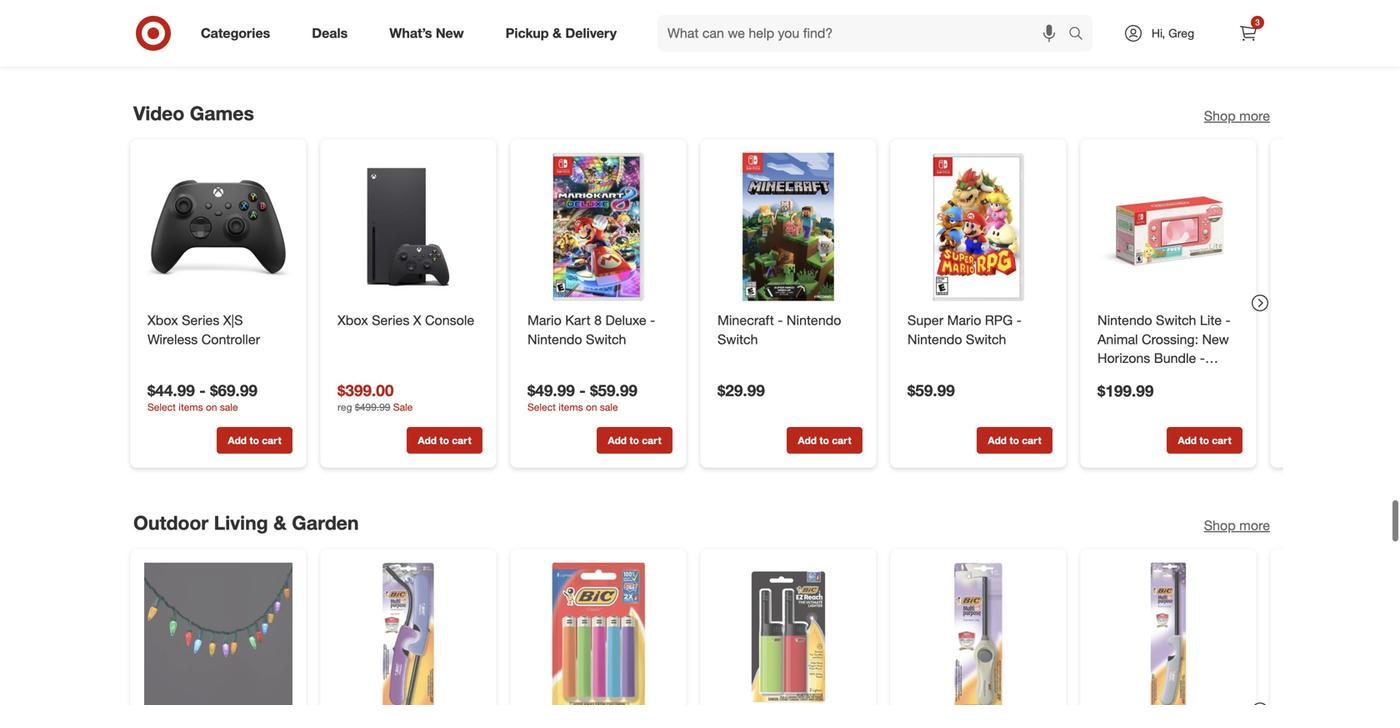 Task type: describe. For each thing, give the bounding box(es) containing it.
What can we help you find? suggestions appear below search field
[[658, 15, 1073, 52]]

on for $69.99
[[206, 401, 217, 414]]

more for video games
[[1239, 108, 1270, 124]]

bundle
[[1154, 351, 1196, 367]]

what's new
[[389, 25, 464, 41]]

games
[[190, 102, 254, 125]]

mario kart 8 deluxe - nintendo switch link
[[528, 311, 669, 350]]

switch inside minecraft - nintendo switch
[[718, 332, 758, 348]]

super mario rpg - nintendo switch link
[[908, 311, 1049, 350]]

reg
[[338, 401, 352, 414]]

$399.00
[[338, 381, 394, 401]]

$499.99
[[355, 401, 390, 414]]

shop for outdoor living & garden
[[1204, 518, 1236, 534]]

0 vertical spatial new
[[436, 25, 464, 41]]

items for $44.99
[[179, 401, 203, 414]]

select for $44.99 - $69.99
[[148, 401, 176, 414]]

xbox series x|s wireless controller link
[[148, 311, 289, 350]]

sale for $59.99
[[600, 401, 618, 414]]

items for $49.99
[[559, 401, 583, 414]]

xbox series x|s wireless controller
[[148, 313, 260, 348]]

$49.99
[[528, 381, 575, 401]]

sale
[[393, 401, 413, 414]]

1 vertical spatial &
[[273, 512, 287, 535]]

sale for $69.99
[[220, 401, 238, 414]]

nintendo inside nintendo switch lite - animal crossing: new horizons bundle - isabelle's aloha edition $199.99
[[1098, 313, 1152, 329]]

wireless
[[148, 332, 198, 348]]

more for outdoor living & garden
[[1239, 518, 1270, 534]]

minecraft - nintendo switch link
[[718, 311, 859, 350]]

$44.99
[[148, 381, 195, 401]]

xbox series x console link
[[338, 311, 479, 330]]

- inside super mario rpg - nintendo switch
[[1016, 313, 1022, 329]]

video
[[133, 102, 184, 125]]

edition
[[1194, 370, 1236, 386]]

x
[[413, 313, 421, 329]]

shop more button for video games
[[1204, 107, 1270, 126]]

- inside mario kart 8 deluxe - nintendo switch
[[650, 313, 655, 329]]

xbox series x console
[[338, 313, 474, 329]]

switch inside nintendo switch lite - animal crossing: new horizons bundle - isabelle's aloha edition $199.99
[[1156, 313, 1196, 329]]

rpg
[[985, 313, 1013, 329]]

switch inside mario kart 8 deluxe - nintendo switch
[[586, 332, 626, 348]]

lite
[[1200, 313, 1222, 329]]

deluxe
[[605, 313, 646, 329]]

super
[[908, 313, 943, 329]]

nintendo switch lite - animal crossing: new horizons bundle - isabelle's aloha edition link
[[1098, 311, 1239, 386]]

hi, greg
[[1152, 26, 1194, 40]]

greg
[[1168, 26, 1194, 40]]

nintendo switch lite - animal crossing: new horizons bundle - isabelle's aloha edition $199.99
[[1098, 313, 1236, 401]]

hi,
[[1152, 26, 1165, 40]]

$399.00 reg $499.99 sale
[[338, 381, 413, 414]]

kart
[[565, 313, 591, 329]]

xbox for $44.99
[[148, 313, 178, 329]]

series for $44.99
[[182, 313, 219, 329]]

pickup & delivery
[[506, 25, 617, 41]]

- inside $49.99 - $59.99 select items on sale
[[579, 381, 586, 401]]

animal
[[1098, 332, 1138, 348]]

outdoor living & garden
[[133, 512, 359, 535]]

switch inside super mario rpg - nintendo switch
[[966, 332, 1006, 348]]

what's
[[389, 25, 432, 41]]

console
[[425, 313, 474, 329]]

horizons
[[1098, 351, 1150, 367]]



Task type: vqa. For each thing, say whether or not it's contained in the screenshot.


Task type: locate. For each thing, give the bounding box(es) containing it.
1 select from the left
[[148, 401, 176, 414]]

0 horizontal spatial series
[[182, 313, 219, 329]]

nintendo down 'kart'
[[528, 332, 582, 348]]

shop more
[[1204, 108, 1270, 124], [1204, 518, 1270, 534]]

series inside xbox series x|s wireless controller
[[182, 313, 219, 329]]

0 horizontal spatial &
[[273, 512, 287, 535]]

video games
[[133, 102, 254, 125]]

1 horizontal spatial $59.99
[[908, 381, 955, 401]]

on inside $44.99 - $69.99 select items on sale
[[206, 401, 217, 414]]

mario inside super mario rpg - nintendo switch
[[947, 313, 981, 329]]

search button
[[1061, 15, 1101, 55]]

select for $49.99 - $59.99
[[528, 401, 556, 414]]

items
[[179, 401, 203, 414], [559, 401, 583, 414]]

xbox left x at the left top of the page
[[338, 313, 368, 329]]

sale
[[220, 401, 238, 414], [600, 401, 618, 414]]

2 items from the left
[[559, 401, 583, 414]]

new right what's
[[436, 25, 464, 41]]

bic 5pk classic lighters image
[[524, 563, 673, 706], [524, 563, 673, 706]]

2 select from the left
[[528, 401, 556, 414]]

0 vertical spatial shop more
[[1204, 108, 1270, 124]]

switch down 'rpg'
[[966, 332, 1006, 348]]

items down $44.99
[[179, 401, 203, 414]]

2 more from the top
[[1239, 518, 1270, 534]]

2 shop more button from the top
[[1204, 517, 1270, 536]]

cart
[[262, 25, 281, 37], [452, 25, 471, 37], [642, 25, 661, 37], [832, 25, 851, 37], [1212, 25, 1231, 37], [262, 435, 281, 447], [452, 435, 471, 447], [642, 435, 661, 447], [832, 435, 851, 447], [1022, 435, 1041, 447], [1212, 435, 1231, 447]]

0 horizontal spatial $59.99
[[590, 381, 637, 401]]

what's new link
[[375, 15, 485, 52]]

select inside $49.99 - $59.99 select items on sale
[[528, 401, 556, 414]]

bic long wand candle lighter image
[[1094, 563, 1243, 706], [1094, 563, 1243, 706]]

$59.99 down super mario rpg - nintendo switch
[[908, 381, 955, 401]]

1 vertical spatial shop more button
[[1204, 517, 1270, 536]]

2 $59.99 from the left
[[908, 381, 955, 401]]

shop
[[1204, 108, 1236, 124], [1204, 518, 1236, 534]]

aloha
[[1157, 370, 1191, 386]]

xbox series x console image
[[334, 153, 483, 301], [334, 153, 483, 301]]

new down the lite
[[1202, 332, 1229, 348]]

&
[[553, 25, 562, 41], [273, 512, 287, 535]]

2 xbox from the left
[[338, 313, 368, 329]]

controller
[[201, 332, 260, 348]]

0 horizontal spatial sale
[[220, 401, 238, 414]]

deals
[[312, 25, 348, 41]]

series for $399.00
[[372, 313, 409, 329]]

2 mario from the left
[[947, 313, 981, 329]]

0 horizontal spatial on
[[206, 401, 217, 414]]

2 shop more from the top
[[1204, 518, 1270, 534]]

xbox series x|s wireless controller image
[[144, 153, 293, 301], [144, 153, 293, 301]]

2pk combo candle edition multi-purpose and flex wand lighter blue/purple - bic image
[[334, 563, 483, 706], [334, 563, 483, 706]]

sale inside $44.99 - $69.99 select items on sale
[[220, 401, 238, 414]]

1 on from the left
[[206, 401, 217, 414]]

1 more from the top
[[1239, 108, 1270, 124]]

minecraft - nintendo switch
[[718, 313, 841, 348]]

switch down minecraft at the top right of the page
[[718, 332, 758, 348]]

1 horizontal spatial items
[[559, 401, 583, 414]]

1 series from the left
[[182, 313, 219, 329]]

nintendo inside minecraft - nintendo switch
[[787, 313, 841, 329]]

on down mario kart 8 deluxe - nintendo switch
[[586, 401, 597, 414]]

mario
[[528, 313, 561, 329], [947, 313, 981, 329]]

crossing:
[[1142, 332, 1198, 348]]

xbox for $399.00
[[338, 313, 368, 329]]

0 vertical spatial shop more button
[[1204, 107, 1270, 126]]

mario left 'kart'
[[528, 313, 561, 329]]

- inside $44.99 - $69.99 select items on sale
[[199, 381, 206, 401]]

mario left 'rpg'
[[947, 313, 981, 329]]

- right $44.99
[[199, 381, 206, 401]]

on for $59.99
[[586, 401, 597, 414]]

$29.99
[[718, 381, 765, 401]]

$59.99 down mario kart 8 deluxe - nintendo switch link
[[590, 381, 637, 401]]

xbox
[[148, 313, 178, 329], [338, 313, 368, 329]]

1 items from the left
[[179, 401, 203, 414]]

1 vertical spatial more
[[1239, 518, 1270, 534]]

1 shop from the top
[[1204, 108, 1236, 124]]

switch down the 8
[[586, 332, 626, 348]]

series left x|s
[[182, 313, 219, 329]]

60ct led c6 faceted christmas string lights multicolor with green wire - wondershop™ image
[[144, 563, 293, 706], [144, 563, 293, 706]]

on inside $49.99 - $59.99 select items on sale
[[586, 401, 597, 414]]

1 horizontal spatial mario
[[947, 313, 981, 329]]

nintendo right minecraft at the top right of the page
[[787, 313, 841, 329]]

new
[[436, 25, 464, 41], [1202, 332, 1229, 348]]

nintendo down super
[[908, 332, 962, 348]]

select
[[148, 401, 176, 414], [528, 401, 556, 414]]

items down $49.99
[[559, 401, 583, 414]]

0 vertical spatial shop
[[1204, 108, 1236, 124]]

nintendo inside super mario rpg - nintendo switch
[[908, 332, 962, 348]]

1 xbox from the left
[[148, 313, 178, 329]]

$44.99 - $69.99 select items on sale
[[148, 381, 257, 414]]

categories link
[[187, 15, 291, 52]]

series left x at the left top of the page
[[372, 313, 409, 329]]

nintendo up animal
[[1098, 313, 1152, 329]]

garden
[[292, 512, 359, 535]]

- right 'rpg'
[[1016, 313, 1022, 329]]

minecraft - nintendo switch image
[[714, 153, 863, 301], [714, 153, 863, 301]]

on
[[206, 401, 217, 414], [586, 401, 597, 414]]

bic ez reach 2pk pocket lighter - 2ct image
[[714, 563, 863, 706], [714, 563, 863, 706]]

1 sale from the left
[[220, 401, 238, 414]]

sale inside $49.99 - $59.99 select items on sale
[[600, 401, 618, 414]]

shop for video games
[[1204, 108, 1236, 124]]

pickup & delivery link
[[491, 15, 638, 52]]

1 shop more from the top
[[1204, 108, 1270, 124]]

1 horizontal spatial select
[[528, 401, 556, 414]]

switch up crossing:
[[1156, 313, 1196, 329]]

2 series from the left
[[372, 313, 409, 329]]

-
[[650, 313, 655, 329], [778, 313, 783, 329], [1016, 313, 1022, 329], [1225, 313, 1231, 329], [1200, 351, 1205, 367], [199, 381, 206, 401], [579, 381, 586, 401]]

x|s
[[223, 313, 243, 329]]

bic comfort lighter image
[[904, 563, 1053, 706], [904, 563, 1053, 706]]

search
[[1061, 27, 1101, 43]]

shop more button
[[1204, 107, 1270, 126], [1204, 517, 1270, 536]]

$199.99
[[1098, 382, 1154, 401]]

sale down mario kart 8 deluxe - nintendo switch link
[[600, 401, 618, 414]]

2 sale from the left
[[600, 401, 618, 414]]

- up edition
[[1200, 351, 1205, 367]]

0 vertical spatial more
[[1239, 108, 1270, 124]]

& right living
[[273, 512, 287, 535]]

xbox inside xbox series x|s wireless controller
[[148, 313, 178, 329]]

$59.99
[[590, 381, 637, 401], [908, 381, 955, 401]]

1 $59.99 from the left
[[590, 381, 637, 401]]

categories
[[201, 25, 270, 41]]

- right $49.99
[[579, 381, 586, 401]]

more
[[1239, 108, 1270, 124], [1239, 518, 1270, 534]]

$59.99 inside $49.99 - $59.99 select items on sale
[[590, 381, 637, 401]]

nintendo inside mario kart 8 deluxe - nintendo switch
[[528, 332, 582, 348]]

sale down the $69.99
[[220, 401, 238, 414]]

$69.99
[[210, 381, 257, 401]]

items inside $49.99 - $59.99 select items on sale
[[559, 401, 583, 414]]

1 horizontal spatial new
[[1202, 332, 1229, 348]]

- right deluxe
[[650, 313, 655, 329]]

3 link
[[1230, 15, 1267, 52]]

new inside nintendo switch lite - animal crossing: new horizons bundle - isabelle's aloha edition $199.99
[[1202, 332, 1229, 348]]

items inside $44.99 - $69.99 select items on sale
[[179, 401, 203, 414]]

1 horizontal spatial sale
[[600, 401, 618, 414]]

1 vertical spatial shop
[[1204, 518, 1236, 534]]

pickup
[[506, 25, 549, 41]]

0 horizontal spatial mario
[[528, 313, 561, 329]]

8
[[594, 313, 602, 329]]

shop more for outdoor living & garden
[[1204, 518, 1270, 534]]

$49.99 - $59.99 select items on sale
[[528, 381, 637, 414]]

0 vertical spatial &
[[553, 25, 562, 41]]

minecraft
[[718, 313, 774, 329]]

1 horizontal spatial series
[[372, 313, 409, 329]]

1 horizontal spatial &
[[553, 25, 562, 41]]

0 horizontal spatial items
[[179, 401, 203, 414]]

on down the $69.99
[[206, 401, 217, 414]]

shop more button for outdoor living & garden
[[1204, 517, 1270, 536]]

delivery
[[565, 25, 617, 41]]

shop more for video games
[[1204, 108, 1270, 124]]

1 vertical spatial new
[[1202, 332, 1229, 348]]

select down $49.99
[[528, 401, 556, 414]]

0 horizontal spatial select
[[148, 401, 176, 414]]

& inside "pickup & delivery" link
[[553, 25, 562, 41]]

0 horizontal spatial xbox
[[148, 313, 178, 329]]

nintendo switch lite - animal crossing: new horizons bundle - isabelle's aloha edition image
[[1094, 153, 1243, 301], [1094, 153, 1243, 301]]

super mario rpg - nintendo switch image
[[904, 153, 1053, 301], [904, 153, 1053, 301]]

nintendo
[[787, 313, 841, 329], [1098, 313, 1152, 329], [528, 332, 582, 348], [908, 332, 962, 348]]

- inside minecraft - nintendo switch
[[778, 313, 783, 329]]

isabelle's
[[1098, 370, 1153, 386]]

xbox up wireless at the top left of page
[[148, 313, 178, 329]]

mario kart 8 deluxe - nintendo switch image
[[524, 153, 673, 301], [524, 153, 673, 301]]

add to cart button
[[217, 17, 293, 44], [407, 17, 483, 44], [597, 17, 673, 44], [787, 17, 863, 44], [1167, 17, 1243, 44], [217, 428, 293, 454], [407, 428, 483, 454], [597, 428, 673, 454], [787, 428, 863, 454], [977, 428, 1053, 454], [1167, 428, 1243, 454]]

select inside $44.99 - $69.99 select items on sale
[[148, 401, 176, 414]]

1 mario from the left
[[528, 313, 561, 329]]

mario kart 8 deluxe - nintendo switch
[[528, 313, 655, 348]]

switch
[[1156, 313, 1196, 329], [586, 332, 626, 348], [718, 332, 758, 348], [966, 332, 1006, 348]]

1 vertical spatial shop more
[[1204, 518, 1270, 534]]

2 on from the left
[[586, 401, 597, 414]]

add
[[228, 25, 247, 37], [418, 25, 437, 37], [608, 25, 627, 37], [798, 25, 817, 37], [1178, 25, 1197, 37], [228, 435, 247, 447], [418, 435, 437, 447], [608, 435, 627, 447], [798, 435, 817, 447], [988, 435, 1007, 447], [1178, 435, 1197, 447]]

& right pickup
[[553, 25, 562, 41]]

- right the lite
[[1225, 313, 1231, 329]]

1 horizontal spatial xbox
[[338, 313, 368, 329]]

outdoor
[[133, 512, 209, 535]]

mario inside mario kart 8 deluxe - nintendo switch
[[528, 313, 561, 329]]

select down $44.99
[[148, 401, 176, 414]]

add to cart
[[228, 25, 281, 37], [418, 25, 471, 37], [608, 25, 661, 37], [798, 25, 851, 37], [1178, 25, 1231, 37], [228, 435, 281, 447], [418, 435, 471, 447], [608, 435, 661, 447], [798, 435, 851, 447], [988, 435, 1041, 447], [1178, 435, 1231, 447]]

1 shop more button from the top
[[1204, 107, 1270, 126]]

0 horizontal spatial new
[[436, 25, 464, 41]]

1 horizontal spatial on
[[586, 401, 597, 414]]

living
[[214, 512, 268, 535]]

to
[[250, 25, 259, 37], [440, 25, 449, 37], [630, 25, 639, 37], [820, 25, 829, 37], [1200, 25, 1209, 37], [250, 435, 259, 447], [440, 435, 449, 447], [630, 435, 639, 447], [820, 435, 829, 447], [1010, 435, 1019, 447], [1200, 435, 1209, 447]]

3
[[1255, 17, 1260, 28]]

- right minecraft at the top right of the page
[[778, 313, 783, 329]]

2 shop from the top
[[1204, 518, 1236, 534]]

series
[[182, 313, 219, 329], [372, 313, 409, 329]]

super mario rpg - nintendo switch
[[908, 313, 1022, 348]]

deals link
[[298, 15, 369, 52]]



